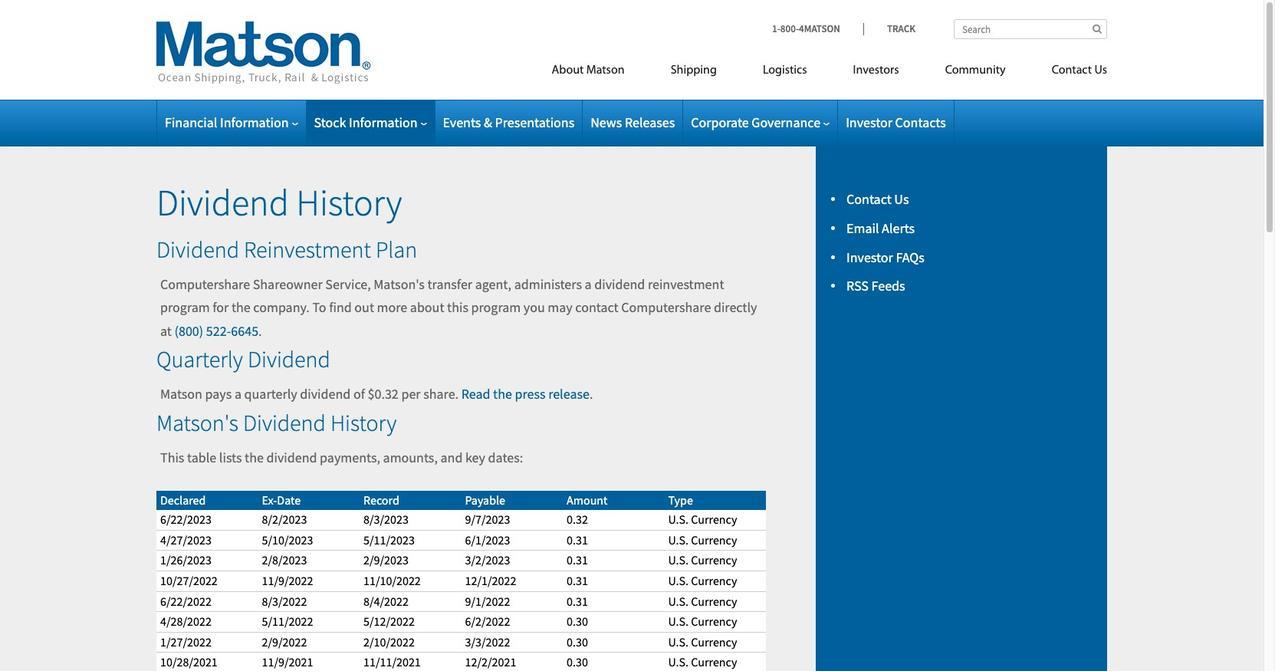 Task type: vqa. For each thing, say whether or not it's contained in the screenshot.


Task type: describe. For each thing, give the bounding box(es) containing it.
3/2/2023
[[465, 553, 511, 568]]

ex-
[[262, 492, 277, 508]]

4/28/2022
[[160, 614, 212, 629]]

track link
[[864, 22, 916, 35]]

release
[[549, 385, 590, 403]]

shareowner
[[253, 275, 323, 293]]

u.s. for 12/2/2021
[[669, 655, 689, 670]]

11/10/2022
[[364, 573, 421, 588]]

10/27/2022
[[160, 573, 218, 588]]

matson image
[[157, 21, 371, 84]]

u.s. currency for 9/1/2022
[[669, 594, 738, 609]]

find
[[329, 299, 352, 316]]

u.s. currency for 6/2/2022
[[669, 614, 738, 629]]

financial information
[[165, 114, 289, 131]]

company.
[[253, 299, 310, 316]]

to
[[313, 299, 327, 316]]

6645
[[231, 322, 259, 340]]

more
[[377, 299, 408, 316]]

about
[[552, 64, 584, 77]]

(800)
[[175, 322, 204, 340]]

share.
[[424, 385, 459, 403]]

logistics link
[[740, 57, 831, 88]]

for
[[213, 299, 229, 316]]

lists
[[219, 449, 242, 466]]

5/12/2022
[[364, 614, 415, 629]]

0.31 for 9/1/2022
[[567, 594, 588, 609]]

payable
[[465, 492, 506, 508]]

dividend for matson pays a quarterly dividend of $0.32 per share. read the press release .
[[300, 385, 351, 403]]

matson pays a quarterly dividend of $0.32 per share. read the press release .
[[160, 385, 593, 403]]

events & presentations link
[[443, 114, 575, 131]]

2/9/2023
[[364, 553, 409, 568]]

releases
[[625, 114, 675, 131]]

faqs
[[897, 248, 925, 266]]

you
[[524, 299, 545, 316]]

1 vertical spatial .
[[590, 385, 593, 403]]

u.s. currency for 3/3/2022
[[669, 634, 738, 650]]

0 horizontal spatial us
[[895, 190, 910, 208]]

8/3/2022
[[262, 594, 307, 609]]

0 vertical spatial .
[[259, 322, 262, 340]]

quarterly dividend
[[157, 345, 331, 374]]

date
[[277, 492, 301, 508]]

at
[[160, 322, 172, 340]]

8/3/2023
[[364, 512, 409, 527]]

stock information
[[314, 114, 418, 131]]

record
[[364, 492, 400, 508]]

u.s. for 9/1/2022
[[669, 594, 689, 609]]

events
[[443, 114, 481, 131]]

u.s. currency for 12/2/2021
[[669, 655, 738, 670]]

of
[[354, 385, 365, 403]]

presentations
[[495, 114, 575, 131]]

u.s. for 6/2/2022
[[669, 614, 689, 629]]

0.31 for 6/1/2023
[[567, 532, 588, 548]]

0.30 for 3/3/2022
[[567, 634, 588, 650]]

u.s. for 9/7/2023
[[669, 512, 689, 527]]

track
[[888, 22, 916, 35]]

currency for 3/2/2023
[[692, 553, 738, 568]]

quarterly
[[157, 345, 243, 374]]

read
[[462, 385, 491, 403]]

10/28/2021
[[160, 655, 218, 670]]

u.s. currency for 12/1/2022
[[669, 573, 738, 588]]

financial
[[165, 114, 217, 131]]

matson inside top menu navigation
[[587, 64, 625, 77]]

1-
[[773, 22, 781, 35]]

corporate governance link
[[692, 114, 830, 131]]

2 vertical spatial the
[[245, 449, 264, 466]]

u.s. for 6/1/2023
[[669, 532, 689, 548]]

rss feeds
[[847, 277, 906, 295]]

email alerts
[[847, 219, 915, 237]]

(800) 522-6645 link
[[175, 322, 259, 340]]

(800) 522-6645 .
[[175, 322, 262, 340]]

dividend reinvestment plan
[[157, 234, 418, 264]]

about matson link
[[529, 57, 648, 88]]

contacts
[[896, 114, 947, 131]]

0.31 for 12/1/2022
[[567, 573, 588, 588]]

1 vertical spatial contact us link
[[847, 190, 910, 208]]

directly
[[714, 299, 758, 316]]

2/9/2022
[[262, 634, 307, 650]]

4matson
[[800, 22, 841, 35]]

6/22/2023
[[160, 512, 212, 527]]

6/2/2022
[[465, 614, 511, 629]]

currency for 3/3/2022
[[692, 634, 738, 650]]

12/1/2022
[[465, 573, 517, 588]]

payments,
[[320, 449, 381, 466]]

this
[[447, 299, 469, 316]]

press
[[515, 385, 546, 403]]

pays
[[205, 385, 232, 403]]

6/1/2023
[[465, 532, 511, 548]]

rss feeds link
[[847, 277, 906, 295]]

dividend history
[[157, 180, 402, 226]]

about
[[410, 299, 445, 316]]

800-
[[781, 22, 800, 35]]



Task type: locate. For each thing, give the bounding box(es) containing it.
investors
[[854, 64, 900, 77]]

currency for 12/1/2022
[[692, 573, 738, 588]]

1 vertical spatial us
[[895, 190, 910, 208]]

3 0.30 from the top
[[567, 655, 588, 670]]

history down of
[[331, 408, 397, 437]]

2/10/2022
[[364, 634, 415, 650]]

9/7/2023
[[465, 512, 511, 527]]

1 vertical spatial matson's
[[157, 408, 239, 437]]

0 vertical spatial computershare
[[160, 275, 250, 293]]

reinvestment
[[244, 234, 371, 264]]

0.32
[[567, 512, 588, 527]]

dividend up the contact
[[595, 275, 646, 293]]

program down agent,
[[472, 299, 521, 316]]

u.s. currency for 6/1/2023
[[669, 532, 738, 548]]

top menu navigation
[[483, 57, 1108, 88]]

1 vertical spatial dividend
[[300, 385, 351, 403]]

2 vertical spatial 0.30
[[567, 655, 588, 670]]

1 vertical spatial a
[[235, 385, 242, 403]]

matson
[[587, 64, 625, 77], [160, 385, 203, 403]]

a
[[585, 275, 592, 293], [235, 385, 242, 403]]

u.s. for 3/3/2022
[[669, 634, 689, 650]]

information for financial information
[[220, 114, 289, 131]]

8 u.s. from the top
[[669, 655, 689, 670]]

1 horizontal spatial contact us link
[[1029, 57, 1108, 88]]

0 horizontal spatial matson
[[160, 385, 203, 403]]

the right lists
[[245, 449, 264, 466]]

&
[[484, 114, 493, 131]]

transfer
[[428, 275, 473, 293]]

information for stock information
[[349, 114, 418, 131]]

contact
[[1052, 64, 1093, 77], [847, 190, 892, 208]]

dividend
[[157, 180, 289, 226], [157, 234, 239, 264], [248, 345, 331, 374], [243, 408, 326, 437]]

3 currency from the top
[[692, 553, 738, 568]]

5 currency from the top
[[692, 594, 738, 609]]

investor up rss feeds
[[847, 248, 894, 266]]

6 currency from the top
[[692, 614, 738, 629]]

dividend left of
[[300, 385, 351, 403]]

investor for investor faqs
[[847, 248, 894, 266]]

1 horizontal spatial matson's
[[374, 275, 425, 293]]

program up (800)
[[160, 299, 210, 316]]

contact up email
[[847, 190, 892, 208]]

None search field
[[954, 19, 1108, 39]]

agent,
[[475, 275, 512, 293]]

shipping
[[671, 64, 717, 77]]

0 vertical spatial dividend
[[595, 275, 646, 293]]

contact down search search field
[[1052, 64, 1093, 77]]

history
[[296, 180, 402, 226], [331, 408, 397, 437]]

currency for 6/1/2023
[[692, 532, 738, 548]]

1 u.s. currency from the top
[[669, 512, 738, 527]]

dates:
[[488, 449, 523, 466]]

5/10/2023
[[262, 532, 313, 548]]

investor contacts
[[846, 114, 947, 131]]

ex-date
[[262, 492, 301, 508]]

1 horizontal spatial a
[[585, 275, 592, 293]]

4 currency from the top
[[692, 573, 738, 588]]

0 vertical spatial 0.30
[[567, 614, 588, 629]]

1 vertical spatial contact us
[[847, 190, 910, 208]]

0 vertical spatial investor
[[846, 114, 893, 131]]

the right for
[[232, 299, 251, 316]]

8 u.s. currency from the top
[[669, 655, 738, 670]]

1 horizontal spatial information
[[349, 114, 418, 131]]

currency
[[692, 512, 738, 527], [692, 532, 738, 548], [692, 553, 738, 568], [692, 573, 738, 588], [692, 594, 738, 609], [692, 614, 738, 629], [692, 634, 738, 650], [692, 655, 738, 670]]

investor faqs
[[847, 248, 925, 266]]

currency for 6/2/2022
[[692, 614, 738, 629]]

community link
[[923, 57, 1029, 88]]

information right the financial
[[220, 114, 289, 131]]

1 currency from the top
[[692, 512, 738, 527]]

1 horizontal spatial .
[[590, 385, 593, 403]]

Search search field
[[954, 19, 1108, 39]]

a inside computershare shareowner service, matson's transfer agent, administers a dividend reinvestment program for the company. to find out more about this program you may contact computershare directly at
[[585, 275, 592, 293]]

2 u.s. currency from the top
[[669, 532, 738, 548]]

plan
[[376, 234, 418, 264]]

u.s. currency for 3/2/2023
[[669, 553, 738, 568]]

investor for investor contacts
[[846, 114, 893, 131]]

522-
[[206, 322, 231, 340]]

matson's up more
[[374, 275, 425, 293]]

2 0.31 from the top
[[567, 553, 588, 568]]

. right the press
[[590, 385, 593, 403]]

0 horizontal spatial program
[[160, 299, 210, 316]]

search image
[[1093, 24, 1103, 34]]

0 horizontal spatial .
[[259, 322, 262, 340]]

1 horizontal spatial computershare
[[622, 299, 712, 316]]

4 u.s. currency from the top
[[669, 573, 738, 588]]

amount
[[567, 492, 608, 508]]

matson right about
[[587, 64, 625, 77]]

1 0.30 from the top
[[567, 614, 588, 629]]

0 vertical spatial a
[[585, 275, 592, 293]]

7 u.s. from the top
[[669, 634, 689, 650]]

0 horizontal spatial information
[[220, 114, 289, 131]]

1 horizontal spatial contact us
[[1052, 64, 1108, 77]]

community
[[946, 64, 1006, 77]]

0 horizontal spatial contact us
[[847, 190, 910, 208]]

6 u.s. from the top
[[669, 614, 689, 629]]

contact us down search 'icon'
[[1052, 64, 1108, 77]]

us inside contact us link
[[1095, 64, 1108, 77]]

3 u.s. from the top
[[669, 553, 689, 568]]

financial information link
[[165, 114, 298, 131]]

0 vertical spatial matson
[[587, 64, 625, 77]]

us up 'alerts'
[[895, 190, 910, 208]]

1 vertical spatial matson
[[160, 385, 203, 403]]

computershare down reinvestment
[[622, 299, 712, 316]]

4 u.s. from the top
[[669, 573, 689, 588]]

1 vertical spatial contact
[[847, 190, 892, 208]]

3 0.31 from the top
[[567, 573, 588, 588]]

1 horizontal spatial matson
[[587, 64, 625, 77]]

0 vertical spatial us
[[1095, 64, 1108, 77]]

about matson
[[552, 64, 625, 77]]

6/22/2022
[[160, 594, 212, 609]]

governance
[[752, 114, 821, 131]]

0 vertical spatial matson's
[[374, 275, 425, 293]]

type
[[669, 492, 694, 508]]

dividend down matson's dividend history
[[267, 449, 317, 466]]

0 vertical spatial the
[[232, 299, 251, 316]]

u.s. for 12/1/2022
[[669, 573, 689, 588]]

history up reinvestment
[[296, 180, 402, 226]]

may
[[548, 299, 573, 316]]

0.30 for 12/2/2021
[[567, 655, 588, 670]]

contact us inside contact us link
[[1052, 64, 1108, 77]]

dividend inside computershare shareowner service, matson's transfer agent, administers a dividend reinvestment program for the company. to find out more about this program you may contact computershare directly at
[[595, 275, 646, 293]]

8/2/2023
[[262, 512, 307, 527]]

contact us
[[1052, 64, 1108, 77], [847, 190, 910, 208]]

.
[[259, 322, 262, 340], [590, 385, 593, 403]]

$0.32 per
[[368, 385, 421, 403]]

computershare
[[160, 275, 250, 293], [622, 299, 712, 316]]

0 vertical spatial history
[[296, 180, 402, 226]]

0 horizontal spatial a
[[235, 385, 242, 403]]

matson's inside computershare shareowner service, matson's transfer agent, administers a dividend reinvestment program for the company. to find out more about this program you may contact computershare directly at
[[374, 275, 425, 293]]

1-800-4matson
[[773, 22, 841, 35]]

a right pays
[[235, 385, 242, 403]]

0.30 for 6/2/2022
[[567, 614, 588, 629]]

1 vertical spatial the
[[493, 385, 512, 403]]

2 program from the left
[[472, 299, 521, 316]]

3 u.s. currency from the top
[[669, 553, 738, 568]]

program
[[160, 299, 210, 316], [472, 299, 521, 316]]

email alerts link
[[847, 219, 915, 237]]

corporate governance
[[692, 114, 821, 131]]

1 vertical spatial computershare
[[622, 299, 712, 316]]

u.s. for 3/2/2023
[[669, 553, 689, 568]]

contact inside contact us link
[[1052, 64, 1093, 77]]

contact us link up email alerts link
[[847, 190, 910, 208]]

out
[[355, 299, 374, 316]]

1 information from the left
[[220, 114, 289, 131]]

9/1/2022
[[465, 594, 511, 609]]

contact
[[576, 299, 619, 316]]

7 u.s. currency from the top
[[669, 634, 738, 650]]

2 u.s. from the top
[[669, 532, 689, 548]]

us down search 'icon'
[[1095, 64, 1108, 77]]

1 vertical spatial 0.30
[[567, 634, 588, 650]]

amounts,
[[383, 449, 438, 466]]

quarterly
[[244, 385, 297, 403]]

a up the contact
[[585, 275, 592, 293]]

6 u.s. currency from the top
[[669, 614, 738, 629]]

1 0.31 from the top
[[567, 532, 588, 548]]

events & presentations
[[443, 114, 575, 131]]

stock
[[314, 114, 346, 131]]

0 horizontal spatial contact
[[847, 190, 892, 208]]

email
[[847, 219, 880, 237]]

2 vertical spatial dividend
[[267, 449, 317, 466]]

contact us up email alerts link
[[847, 190, 910, 208]]

5/11/2023
[[364, 532, 415, 548]]

investor
[[846, 114, 893, 131], [847, 248, 894, 266]]

1 vertical spatial investor
[[847, 248, 894, 266]]

8/4/2022
[[364, 594, 409, 609]]

table
[[187, 449, 217, 466]]

0.31 for 3/2/2023
[[567, 553, 588, 568]]

11/9/2022
[[262, 573, 313, 588]]

0.31
[[567, 532, 588, 548], [567, 553, 588, 568], [567, 573, 588, 588], [567, 594, 588, 609]]

the inside computershare shareowner service, matson's transfer agent, administers a dividend reinvestment program for the company. to find out more about this program you may contact computershare directly at
[[232, 299, 251, 316]]

matson's dividend history
[[157, 408, 397, 437]]

5 u.s. from the top
[[669, 594, 689, 609]]

1 u.s. from the top
[[669, 512, 689, 527]]

2 information from the left
[[349, 114, 418, 131]]

investors link
[[831, 57, 923, 88]]

5 u.s. currency from the top
[[669, 594, 738, 609]]

information right stock
[[349, 114, 418, 131]]

matson left pays
[[160, 385, 203, 403]]

currency for 9/7/2023
[[692, 512, 738, 527]]

3/3/2022
[[465, 634, 511, 650]]

1 vertical spatial history
[[331, 408, 397, 437]]

rss
[[847, 277, 869, 295]]

computershare shareowner service, matson's transfer agent, administers a dividend reinvestment program for the company. to find out more about this program you may contact computershare directly at
[[160, 275, 758, 340]]

the right read
[[493, 385, 512, 403]]

this table lists the dividend payments, amounts, and key dates:
[[160, 449, 523, 466]]

4 0.31 from the top
[[567, 594, 588, 609]]

u.s.
[[669, 512, 689, 527], [669, 532, 689, 548], [669, 553, 689, 568], [669, 573, 689, 588], [669, 594, 689, 609], [669, 614, 689, 629], [669, 634, 689, 650], [669, 655, 689, 670]]

currency for 9/1/2022
[[692, 594, 738, 609]]

0 vertical spatial contact us
[[1052, 64, 1108, 77]]

0 vertical spatial contact
[[1052, 64, 1093, 77]]

feeds
[[872, 277, 906, 295]]

1-800-4matson link
[[773, 22, 864, 35]]

contact us link down search 'icon'
[[1029, 57, 1108, 88]]

this
[[160, 449, 184, 466]]

0 horizontal spatial computershare
[[160, 275, 250, 293]]

0 horizontal spatial contact us link
[[847, 190, 910, 208]]

corporate
[[692, 114, 749, 131]]

11/11/2021
[[364, 655, 421, 670]]

currency for 12/2/2021
[[692, 655, 738, 670]]

investor contacts link
[[846, 114, 947, 131]]

computershare up for
[[160, 275, 250, 293]]

matson's up table
[[157, 408, 239, 437]]

key
[[466, 449, 486, 466]]

alerts
[[882, 219, 915, 237]]

dividend for this table lists the dividend payments, amounts, and key dates:
[[267, 449, 317, 466]]

1 horizontal spatial program
[[472, 299, 521, 316]]

0 vertical spatial contact us link
[[1029, 57, 1108, 88]]

8 currency from the top
[[692, 655, 738, 670]]

shipping link
[[648, 57, 740, 88]]

. down company.
[[259, 322, 262, 340]]

2 0.30 from the top
[[567, 634, 588, 650]]

news releases link
[[591, 114, 675, 131]]

and
[[441, 449, 463, 466]]

2 currency from the top
[[692, 532, 738, 548]]

1 program from the left
[[160, 299, 210, 316]]

u.s. currency for 9/7/2023
[[669, 512, 738, 527]]

service,
[[326, 275, 371, 293]]

2/8/2023
[[262, 553, 307, 568]]

investor down investors link
[[846, 114, 893, 131]]

reinvestment
[[648, 275, 725, 293]]

0 horizontal spatial matson's
[[157, 408, 239, 437]]

1 horizontal spatial contact
[[1052, 64, 1093, 77]]

investor faqs link
[[847, 248, 925, 266]]

news
[[591, 114, 623, 131]]

1 horizontal spatial us
[[1095, 64, 1108, 77]]

7 currency from the top
[[692, 634, 738, 650]]



